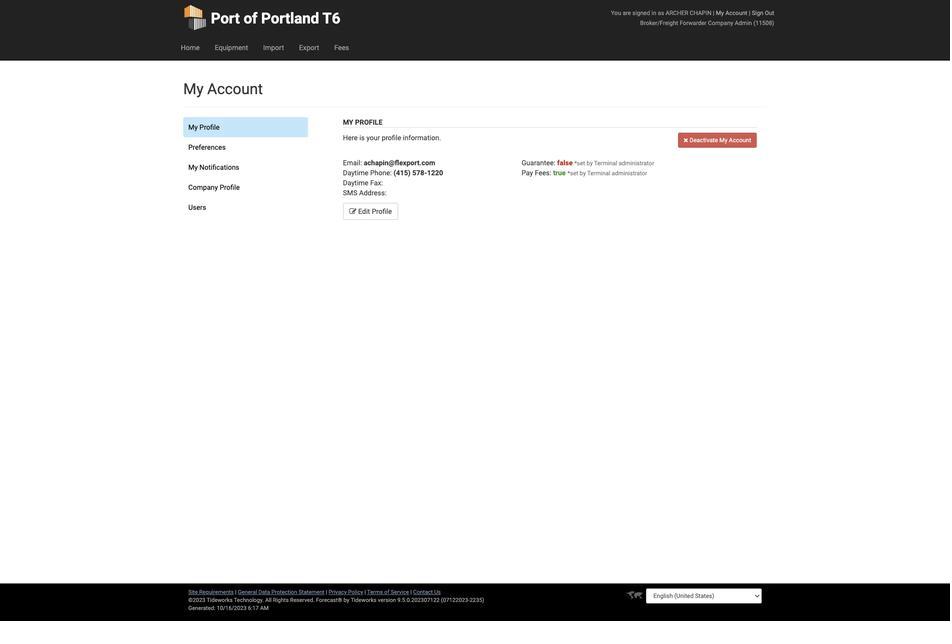 Task type: vqa. For each thing, say whether or not it's contained in the screenshot.
the Metric (MT) at the bottom of page
no



Task type: describe. For each thing, give the bounding box(es) containing it.
sign out link
[[752, 10, 775, 17]]

my up preferences
[[188, 123, 198, 131]]

my up "here"
[[343, 118, 353, 126]]

1 daytime from the top
[[343, 169, 369, 177]]

equipment
[[215, 44, 248, 52]]

signed
[[633, 10, 650, 17]]

all
[[265, 597, 272, 604]]

privacy policy link
[[329, 589, 363, 596]]

sms
[[343, 189, 358, 197]]

| up 9.5.0.202307122
[[411, 589, 412, 596]]

requirements
[[199, 589, 234, 596]]

by inside site requirements | general data protection statement | privacy policy | terms of service | contact us ©2023 tideworks technology. all rights reserved. forecast® by tideworks version 9.5.0.202307122 (07122023-2235) generated: 10/16/2023 6:17 am
[[344, 597, 350, 604]]

guarantee: false *set by terminal administrator pay fees: true *set by terminal administrator
[[522, 159, 654, 177]]

contact us link
[[413, 589, 441, 596]]

my down preferences
[[188, 163, 198, 171]]

port
[[211, 10, 240, 27]]

data
[[259, 589, 270, 596]]

us
[[434, 589, 441, 596]]

company inside you are signed in as archer chapin | my account | sign out broker/freight forwarder company admin (11508)
[[708, 20, 734, 27]]

profile
[[382, 134, 401, 142]]

address:
[[359, 189, 387, 197]]

is
[[360, 134, 365, 142]]

0 vertical spatial by
[[587, 160, 593, 167]]

edit profile button
[[343, 203, 399, 220]]

| right chapin
[[713, 10, 715, 17]]

pay
[[522, 169, 533, 177]]

general
[[238, 589, 257, 596]]

email: achapin@flexport.com daytime phone: (415) 578-1220 daytime fax: sms address:
[[343, 159, 443, 197]]

import
[[263, 44, 284, 52]]

company profile
[[188, 183, 240, 191]]

1 vertical spatial *set
[[568, 170, 579, 177]]

achapin@flexport.com
[[364, 159, 435, 167]]

deactivate
[[690, 137, 718, 144]]

terms of service link
[[367, 589, 409, 596]]

guarantee:
[[522, 159, 556, 167]]

10/16/2023
[[217, 605, 247, 612]]

contact
[[413, 589, 433, 596]]

forwarder
[[680, 20, 707, 27]]

| left sign
[[749, 10, 751, 17]]

chapin
[[690, 10, 712, 17]]

notifications
[[200, 163, 239, 171]]

1 vertical spatial account
[[207, 80, 263, 98]]

your
[[367, 134, 380, 142]]

as
[[658, 10, 664, 17]]

users
[[188, 203, 206, 211]]

out
[[765, 10, 775, 17]]

protection
[[272, 589, 297, 596]]

my profile for preferences
[[188, 123, 220, 131]]

preferences
[[188, 143, 226, 151]]

sign
[[752, 10, 764, 17]]

of inside site requirements | general data protection statement | privacy policy | terms of service | contact us ©2023 tideworks technology. all rights reserved. forecast® by tideworks version 9.5.0.202307122 (07122023-2235) generated: 10/16/2023 6:17 am
[[384, 589, 390, 596]]

port of portland t6 link
[[183, 0, 341, 35]]

| up forecast®
[[326, 589, 327, 596]]

general data protection statement link
[[238, 589, 325, 596]]

service
[[391, 589, 409, 596]]

0 vertical spatial of
[[244, 10, 258, 27]]

1 vertical spatial administrator
[[612, 170, 648, 177]]

1 vertical spatial terminal
[[587, 170, 611, 177]]

fax:
[[370, 179, 383, 187]]

broker/freight
[[640, 20, 679, 27]]

(11508)
[[754, 20, 775, 27]]

t6
[[323, 10, 341, 27]]

9.5.0.202307122
[[398, 597, 440, 604]]

0 vertical spatial administrator
[[619, 160, 654, 167]]

profile up preferences
[[200, 123, 220, 131]]

am
[[260, 605, 269, 612]]

privacy
[[329, 589, 347, 596]]

import button
[[256, 35, 292, 60]]

you
[[611, 10, 621, 17]]

version
[[378, 597, 396, 604]]

policy
[[348, 589, 363, 596]]

1 vertical spatial company
[[188, 183, 218, 191]]

fees:
[[535, 169, 552, 177]]



Task type: locate. For each thing, give the bounding box(es) containing it.
fees
[[334, 44, 349, 52]]

my down "home" popup button
[[183, 80, 204, 98]]

1 horizontal spatial by
[[580, 170, 586, 177]]

0 vertical spatial company
[[708, 20, 734, 27]]

*set down 'false'
[[568, 170, 579, 177]]

my profile up preferences
[[188, 123, 220, 131]]

my
[[716, 10, 724, 17], [183, 80, 204, 98], [343, 118, 353, 126], [188, 123, 198, 131], [720, 137, 728, 144], [188, 163, 198, 171]]

equipment button
[[207, 35, 256, 60]]

admin
[[735, 20, 752, 27]]

my right chapin
[[716, 10, 724, 17]]

1 horizontal spatial company
[[708, 20, 734, 27]]

edit
[[358, 207, 370, 215]]

1 vertical spatial daytime
[[343, 179, 369, 187]]

1 vertical spatial of
[[384, 589, 390, 596]]

my inside you are signed in as archer chapin | my account | sign out broker/freight forwarder company admin (11508)
[[716, 10, 724, 17]]

my inside button
[[720, 137, 728, 144]]

true
[[553, 169, 566, 177]]

company
[[708, 20, 734, 27], [188, 183, 218, 191]]

terms
[[367, 589, 383, 596]]

administrator
[[619, 160, 654, 167], [612, 170, 648, 177]]

©2023 tideworks
[[188, 597, 233, 604]]

portland
[[261, 10, 319, 27]]

| left general
[[235, 589, 237, 596]]

6:17
[[248, 605, 259, 612]]

of right port
[[244, 10, 258, 27]]

profile down notifications
[[220, 183, 240, 191]]

1 horizontal spatial of
[[384, 589, 390, 596]]

account inside button
[[729, 137, 752, 144]]

2 daytime from the top
[[343, 179, 369, 187]]

1 horizontal spatial my profile
[[343, 118, 383, 126]]

of
[[244, 10, 258, 27], [384, 589, 390, 596]]

port of portland t6
[[211, 10, 341, 27]]

account right deactivate on the right
[[729, 137, 752, 144]]

2 vertical spatial account
[[729, 137, 752, 144]]

0 vertical spatial daytime
[[343, 169, 369, 177]]

tideworks
[[351, 597, 377, 604]]

here is your profile information.
[[343, 134, 441, 142]]

(415)
[[394, 169, 411, 177]]

1220
[[427, 169, 443, 177]]

technology.
[[234, 597, 264, 604]]

statement
[[299, 589, 325, 596]]

profile
[[355, 118, 383, 126], [200, 123, 220, 131], [220, 183, 240, 191], [372, 207, 392, 215]]

rights
[[273, 597, 289, 604]]

you are signed in as archer chapin | my account | sign out broker/freight forwarder company admin (11508)
[[611, 10, 775, 27]]

export
[[299, 44, 319, 52]]

account
[[726, 10, 748, 17], [207, 80, 263, 98], [729, 137, 752, 144]]

daytime
[[343, 169, 369, 177], [343, 179, 369, 187]]

company down my account link
[[708, 20, 734, 27]]

home button
[[173, 35, 207, 60]]

deactivate my account button
[[678, 133, 757, 148]]

2 horizontal spatial by
[[587, 160, 593, 167]]

0 vertical spatial *set
[[575, 160, 585, 167]]

edit profile
[[357, 207, 392, 215]]

profile up your
[[355, 118, 383, 126]]

reserved.
[[290, 597, 315, 604]]

by
[[587, 160, 593, 167], [580, 170, 586, 177], [344, 597, 350, 604]]

(07122023-
[[441, 597, 470, 604]]

company up users
[[188, 183, 218, 191]]

my account
[[183, 80, 263, 98]]

my profile up is
[[343, 118, 383, 126]]

home
[[181, 44, 200, 52]]

0 vertical spatial account
[[726, 10, 748, 17]]

terminal right true on the right
[[587, 170, 611, 177]]

my account link
[[716, 10, 748, 17]]

0 horizontal spatial by
[[344, 597, 350, 604]]

2235)
[[470, 597, 484, 604]]

site requirements | general data protection statement | privacy policy | terms of service | contact us ©2023 tideworks technology. all rights reserved. forecast® by tideworks version 9.5.0.202307122 (07122023-2235) generated: 10/16/2023 6:17 am
[[188, 589, 484, 612]]

account inside you are signed in as archer chapin | my account | sign out broker/freight forwarder company admin (11508)
[[726, 10, 748, 17]]

here
[[343, 134, 358, 142]]

my profile
[[343, 118, 383, 126], [188, 123, 220, 131]]

in
[[652, 10, 657, 17]]

my right deactivate on the right
[[720, 137, 728, 144]]

| up tideworks
[[365, 589, 366, 596]]

0 horizontal spatial my profile
[[188, 123, 220, 131]]

export button
[[292, 35, 327, 60]]

generated:
[[188, 605, 215, 612]]

information.
[[403, 134, 441, 142]]

site requirements link
[[188, 589, 234, 596]]

2 vertical spatial by
[[344, 597, 350, 604]]

terminal right 'false'
[[594, 160, 617, 167]]

phone:
[[370, 169, 392, 177]]

daytime down 'email:'
[[343, 169, 369, 177]]

account down "equipment"
[[207, 80, 263, 98]]

my profile for here is your profile information.
[[343, 118, 383, 126]]

daytime up sms in the left top of the page
[[343, 179, 369, 187]]

profile right edit on the top left of page
[[372, 207, 392, 215]]

deactivate my account
[[689, 137, 752, 144]]

terminal
[[594, 160, 617, 167], [587, 170, 611, 177]]

pencil square o image
[[350, 208, 357, 215]]

by right true on the right
[[580, 170, 586, 177]]

my notifications
[[188, 163, 239, 171]]

0 vertical spatial terminal
[[594, 160, 617, 167]]

578-
[[412, 169, 427, 177]]

0 horizontal spatial of
[[244, 10, 258, 27]]

profile inside button
[[372, 207, 392, 215]]

are
[[623, 10, 631, 17]]

archer
[[666, 10, 689, 17]]

email:
[[343, 159, 362, 167]]

by down privacy policy link
[[344, 597, 350, 604]]

site
[[188, 589, 198, 596]]

*set
[[575, 160, 585, 167], [568, 170, 579, 177]]

false
[[557, 159, 573, 167]]

times image
[[684, 137, 689, 143]]

of up version
[[384, 589, 390, 596]]

fees button
[[327, 35, 357, 60]]

account up admin
[[726, 10, 748, 17]]

*set right 'false'
[[575, 160, 585, 167]]

forecast®
[[316, 597, 342, 604]]

0 horizontal spatial company
[[188, 183, 218, 191]]

1 vertical spatial by
[[580, 170, 586, 177]]

by right 'false'
[[587, 160, 593, 167]]



